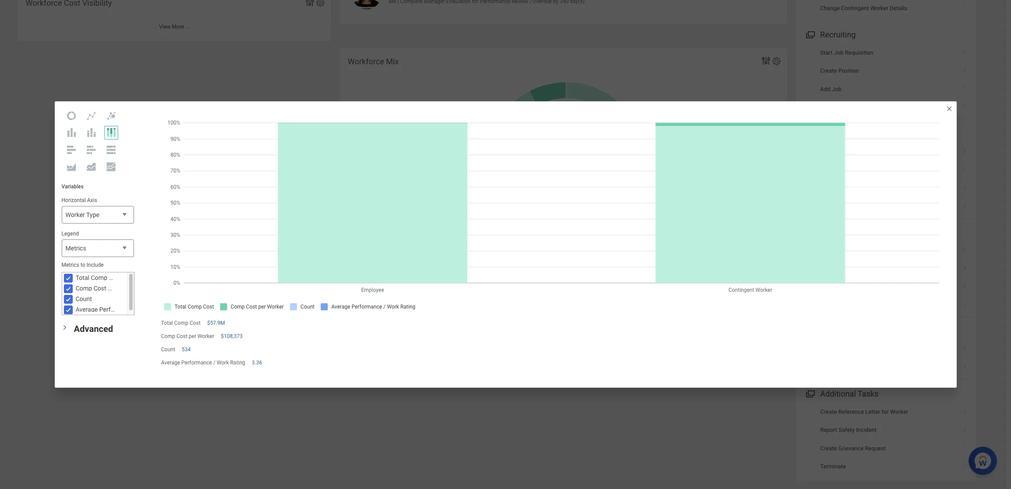 Task type: locate. For each thing, give the bounding box(es) containing it.
create for create position
[[820, 68, 837, 74]]

2 list from the top
[[796, 143, 976, 216]]

report left no
[[820, 247, 837, 254]]

&
[[878, 129, 883, 138], [840, 228, 845, 237]]

0 vertical spatial performance
[[885, 129, 931, 138]]

comp down include
[[91, 275, 107, 282]]

chevron right image inside start performance review for employee link
[[959, 200, 971, 209]]

legend
[[61, 231, 79, 237]]

13 chevron right image from the top
[[959, 442, 971, 451]]

& right the talent
[[878, 129, 883, 138]]

1 horizontal spatial &
[[878, 129, 883, 138]]

1 vertical spatial total comp cost
[[161, 320, 201, 327]]

1 vertical spatial check small image
[[63, 294, 73, 305]]

1 vertical spatial comp cost per worker
[[161, 334, 214, 340]]

check small image down the metrics to include
[[63, 284, 73, 294]]

chevron right image inside the add flexible work arrangement for worker link
[[959, 281, 971, 290]]

1 check small image from the top
[[63, 273, 73, 284]]

to
[[845, 185, 850, 191], [81, 262, 85, 268]]

letter
[[866, 409, 880, 416]]

3 chevron right image from the top
[[959, 164, 971, 172]]

view more ...
[[159, 24, 190, 30], [548, 283, 579, 289]]

chevron right image inside terminate link
[[959, 461, 971, 470]]

create down additional on the right of the page
[[820, 409, 837, 416]]

metrics for metrics to include
[[61, 262, 79, 268]]

list containing enroll learner
[[796, 143, 976, 216]]

recruiting
[[820, 30, 856, 39]]

advanced dialog
[[54, 101, 957, 389]]

chevron right image for create reference letter for worker
[[959, 406, 971, 415]]

add
[[820, 86, 831, 92], [820, 185, 831, 191], [820, 284, 831, 291]]

learning, talent & performance
[[820, 129, 931, 138]]

check small image
[[63, 284, 73, 294], [63, 305, 73, 316]]

performance down '534' button
[[181, 360, 212, 366]]

to left include
[[81, 262, 85, 268]]

0 vertical spatial job
[[834, 49, 844, 56]]

additional tasks
[[820, 390, 879, 399]]

advanced button
[[74, 324, 113, 335]]

chevron right image
[[959, 83, 971, 92], [959, 101, 971, 110], [959, 164, 971, 172], [959, 281, 971, 290], [959, 362, 971, 370]]

1 menu group image from the top
[[804, 28, 816, 40]]

variables
[[61, 184, 84, 190]]

5 list from the top
[[796, 403, 976, 476]]

job down create position
[[832, 86, 842, 92]]

1 vertical spatial ...
[[575, 283, 579, 289]]

0 vertical spatial view more ... link
[[18, 19, 331, 34]]

count
[[76, 296, 92, 303], [161, 347, 175, 353]]

chevron right image inside the create grievance request 'link'
[[959, 442, 971, 451]]

total
[[76, 275, 89, 282], [161, 320, 173, 327]]

create grievance request link
[[796, 440, 976, 458]]

2 horizontal spatial performance
[[885, 129, 931, 138]]

0 horizontal spatial ...
[[185, 24, 190, 30]]

create inside create position link
[[820, 68, 837, 74]]

requisition
[[845, 49, 874, 56]]

2 report from the top
[[820, 427, 837, 434]]

total comp cost
[[76, 275, 122, 282], [161, 320, 201, 327]]

metrics left include
[[61, 262, 79, 268]]

1 vertical spatial check small image
[[63, 305, 73, 316]]

metrics
[[65, 245, 86, 252], [61, 262, 79, 268]]

comp up average
[[161, 334, 175, 340]]

1 vertical spatial start
[[820, 203, 833, 210]]

for down show
[[849, 266, 856, 272]]

add inside 'link'
[[820, 185, 831, 191]]

1 vertical spatial count
[[161, 347, 175, 353]]

advanced
[[74, 324, 113, 335]]

stacked bar image
[[86, 145, 97, 155]]

0 horizontal spatial to
[[81, 262, 85, 268]]

0 horizontal spatial comp cost per worker
[[76, 285, 138, 292]]

metrics down legend
[[65, 245, 86, 252]]

0 vertical spatial ...
[[185, 24, 190, 30]]

list for additional tasks
[[796, 403, 976, 476]]

workforce mix element
[[340, 48, 787, 293]]

1 vertical spatial work
[[217, 360, 229, 366]]

add left goal
[[820, 185, 831, 191]]

change
[[820, 5, 840, 12]]

1 vertical spatial create
[[820, 409, 837, 416]]

1 horizontal spatial view
[[548, 283, 560, 289]]

list containing start job requisition
[[796, 44, 976, 117]]

check small image up chevron down icon
[[63, 305, 73, 316]]

3 list from the top
[[796, 242, 976, 315]]

more
[[172, 24, 184, 30], [561, 283, 573, 289]]

time & absence
[[820, 228, 878, 237]]

chevron right image inside get feedback on worker link
[[959, 164, 971, 172]]

1 vertical spatial view
[[548, 283, 560, 289]]

learning,
[[820, 129, 853, 138]]

bubble image
[[106, 111, 116, 121]]

100% column image
[[106, 128, 116, 138]]

chevron right image inside the enter time for worker link
[[959, 263, 971, 271]]

report safety incident
[[820, 427, 877, 434]]

report no show
[[820, 247, 862, 254]]

0 horizontal spatial more
[[172, 24, 184, 30]]

1 horizontal spatial more
[[561, 283, 573, 289]]

0 vertical spatial time
[[820, 228, 838, 237]]

check small image down the metrics to include
[[63, 273, 73, 284]]

1 vertical spatial &
[[840, 228, 845, 237]]

... inside workforce mix element
[[575, 283, 579, 289]]

2 start from the top
[[820, 203, 833, 210]]

chevron right image for change contingent worker details
[[959, 2, 971, 11]]

3 add from the top
[[820, 284, 831, 291]]

menu group image left recruiting
[[804, 28, 816, 40]]

per up '534' button
[[189, 334, 196, 340]]

2 add from the top
[[820, 185, 831, 191]]

chevron right image inside add job link
[[959, 83, 971, 92]]

chevron right image for enter time for worker
[[959, 263, 971, 271]]

review
[[869, 203, 887, 210]]

0 horizontal spatial work
[[217, 360, 229, 366]]

0 vertical spatial per
[[108, 285, 117, 292]]

add left flexible
[[820, 284, 831, 291]]

workforce
[[348, 57, 384, 66]]

chevron right image for get feedback on worker
[[959, 164, 971, 172]]

metrics inside "group"
[[61, 262, 79, 268]]

chevron right image inside start job requisition link
[[959, 46, 971, 55]]

1 horizontal spatial comp cost per worker
[[161, 334, 214, 340]]

list containing create reference letter for worker
[[796, 403, 976, 476]]

0 vertical spatial check small image
[[63, 273, 73, 284]]

0 vertical spatial &
[[878, 129, 883, 138]]

performance up enroll learner link
[[885, 129, 931, 138]]

0 horizontal spatial view more ... link
[[18, 19, 331, 34]]

2 chevron right image from the top
[[959, 101, 971, 110]]

tasks
[[858, 390, 879, 399]]

12 chevron right image from the top
[[959, 424, 971, 433]]

start down recruiting
[[820, 49, 833, 56]]

1 horizontal spatial view more ... link
[[340, 278, 787, 293]]

0 vertical spatial report
[[820, 247, 837, 254]]

no
[[839, 247, 846, 254]]

for right letter
[[882, 409, 889, 416]]

0 horizontal spatial view more ...
[[159, 24, 190, 30]]

0 vertical spatial count
[[76, 296, 92, 303]]

start for start performance review for employee
[[820, 203, 833, 210]]

menu group image for additional tasks
[[804, 388, 816, 400]]

check small image for total comp cost
[[63, 273, 73, 284]]

rating
[[230, 360, 245, 366]]

chevron right image for terminate
[[959, 461, 971, 470]]

2 menu group image from the top
[[804, 388, 816, 400]]

total up average
[[161, 320, 173, 327]]

for
[[888, 203, 895, 210], [849, 266, 856, 272], [902, 284, 909, 291], [882, 409, 889, 416]]

report left safety
[[820, 427, 837, 434]]

metrics inside popup button
[[65, 245, 86, 252]]

report safety incident link
[[796, 422, 976, 440]]

2 vertical spatial performance
[[181, 360, 212, 366]]

total inside "metrics to include" "group"
[[76, 275, 89, 282]]

0 horizontal spatial performance
[[181, 360, 212, 366]]

work inside advanced dialog
[[217, 360, 229, 366]]

work right /
[[217, 360, 229, 366]]

3 chevron right image from the top
[[959, 64, 971, 73]]

time
[[820, 228, 838, 237], [835, 266, 848, 272]]

1 horizontal spatial per
[[189, 334, 196, 340]]

1 vertical spatial per
[[189, 334, 196, 340]]

create inside 'link'
[[820, 446, 837, 452]]

cost up 534 on the bottom left of page
[[176, 334, 187, 340]]

chevron right image inside enroll learner link
[[959, 145, 971, 154]]

1 add from the top
[[820, 86, 831, 92]]

reference
[[838, 409, 864, 416]]

1 vertical spatial to
[[81, 262, 85, 268]]

... for right view more ... link
[[575, 283, 579, 289]]

total down the metrics to include
[[76, 275, 89, 282]]

work right flexible
[[853, 284, 866, 291]]

include
[[87, 262, 104, 268]]

per down metrics popup button in the left of the page
[[108, 285, 117, 292]]

count inside "metrics to include" "group"
[[76, 296, 92, 303]]

comp cost per worker up '534' button
[[161, 334, 214, 340]]

1 start from the top
[[820, 49, 833, 56]]

performance inside advanced dialog
[[181, 360, 212, 366]]

4 chevron right image from the top
[[959, 145, 971, 154]]

0 vertical spatial menu group image
[[804, 28, 816, 40]]

1 vertical spatial time
[[835, 266, 848, 272]]

create for create reference letter for worker
[[820, 409, 837, 416]]

11 chevron right image from the top
[[959, 406, 971, 415]]

to right goal
[[845, 185, 850, 191]]

grievance
[[838, 446, 864, 452]]

total comp cost up 534 on the bottom left of page
[[161, 320, 201, 327]]

0 vertical spatial start
[[820, 49, 833, 56]]

create grievance request
[[820, 446, 886, 452]]

time up report no show
[[820, 228, 838, 237]]

per inside "metrics to include" "group"
[[108, 285, 117, 292]]

view
[[159, 24, 171, 30], [548, 283, 560, 289]]

start down goal
[[820, 203, 833, 210]]

0 vertical spatial to
[[845, 185, 850, 191]]

2 create from the top
[[820, 409, 837, 416]]

14 chevron right image from the top
[[959, 461, 971, 470]]

0 horizontal spatial per
[[108, 285, 117, 292]]

average
[[161, 360, 180, 366]]

list for learning, talent & performance
[[796, 143, 976, 216]]

comp cost per worker
[[76, 285, 138, 292], [161, 334, 214, 340]]

1 horizontal spatial view more ...
[[548, 283, 579, 289]]

5 chevron right image from the top
[[959, 362, 971, 370]]

time right enter
[[835, 266, 848, 272]]

0 horizontal spatial total
[[76, 275, 89, 282]]

add goal to employees link
[[796, 179, 976, 197]]

1 check small image from the top
[[63, 284, 73, 294]]

0 horizontal spatial &
[[840, 228, 845, 237]]

0 vertical spatial metrics
[[65, 245, 86, 252]]

to inside "group"
[[81, 262, 85, 268]]

1 horizontal spatial ...
[[575, 283, 579, 289]]

0 vertical spatial create
[[820, 68, 837, 74]]

view more ... for right view more ... link
[[548, 283, 579, 289]]

0 vertical spatial view
[[159, 24, 171, 30]]

enter time for worker link
[[796, 260, 976, 278]]

goal
[[832, 185, 844, 191]]

more for leftmost view more ... link
[[172, 24, 184, 30]]

per
[[108, 285, 117, 292], [189, 334, 196, 340]]

menu group image
[[804, 28, 816, 40], [804, 388, 816, 400]]

line image
[[86, 111, 97, 121]]

1 chevron right image from the top
[[959, 83, 971, 92]]

metrics button
[[61, 240, 134, 258]]

1 report from the top
[[820, 247, 837, 254]]

5 chevron right image from the top
[[959, 182, 971, 191]]

1 vertical spatial total
[[161, 320, 173, 327]]

0 horizontal spatial count
[[76, 296, 92, 303]]

1 horizontal spatial performance
[[834, 203, 867, 210]]

3 create from the top
[[820, 446, 837, 452]]

create up terminate
[[820, 446, 837, 452]]

to inside 'link'
[[845, 185, 850, 191]]

cost left $57.9m
[[190, 320, 201, 327]]

total comp cost down include
[[76, 275, 122, 282]]

0 vertical spatial total comp cost
[[76, 275, 122, 282]]

0 horizontal spatial total comp cost
[[76, 275, 122, 282]]

0 vertical spatial more
[[172, 24, 184, 30]]

7 chevron right image from the top
[[959, 244, 971, 253]]

cost
[[109, 275, 122, 282], [94, 285, 106, 292], [190, 320, 201, 327], [176, 334, 187, 340]]

0 vertical spatial total
[[76, 275, 89, 282]]

534 button
[[182, 346, 192, 354]]

chevron right image inside change contingent worker details link
[[959, 2, 971, 11]]

2 vertical spatial add
[[820, 284, 831, 291]]

check small image up chevron down icon
[[63, 294, 73, 305]]

menu group image left additional on the right of the page
[[804, 388, 816, 400]]

1 horizontal spatial work
[[853, 284, 866, 291]]

6 chevron right image from the top
[[959, 200, 971, 209]]

view more ... inside workforce mix element
[[548, 283, 579, 289]]

1 vertical spatial view more ...
[[548, 283, 579, 289]]

1 vertical spatial menu group image
[[804, 388, 816, 400]]

1 chevron right image from the top
[[959, 2, 971, 11]]

1 vertical spatial report
[[820, 427, 837, 434]]

1 vertical spatial more
[[561, 283, 573, 289]]

4 chevron right image from the top
[[959, 281, 971, 290]]

performance down add goal to employees
[[834, 203, 867, 210]]

100% area image
[[106, 162, 116, 172]]

1 vertical spatial view more ... link
[[340, 278, 787, 293]]

0 vertical spatial view more ...
[[159, 24, 190, 30]]

0 vertical spatial check small image
[[63, 284, 73, 294]]

create reference letter for worker link
[[796, 403, 976, 422]]

chevron right image inside create position link
[[959, 64, 971, 73]]

$108,373
[[221, 334, 243, 340]]

8 chevron right image from the top
[[959, 263, 971, 271]]

1 vertical spatial add
[[820, 185, 831, 191]]

create
[[820, 68, 837, 74], [820, 409, 837, 416], [820, 446, 837, 452]]

chevron right image inside add goal to employees 'link'
[[959, 182, 971, 191]]

chevron down image
[[61, 323, 68, 333]]

1 vertical spatial metrics
[[61, 262, 79, 268]]

more inside workforce mix element
[[561, 283, 573, 289]]

report for report safety incident
[[820, 427, 837, 434]]

horizontal axis group
[[61, 197, 134, 224]]

0 vertical spatial work
[[853, 284, 866, 291]]

0 vertical spatial add
[[820, 86, 831, 92]]

more inside workforce cost visibility 'element'
[[172, 24, 184, 30]]

2 vertical spatial create
[[820, 446, 837, 452]]

add down create position
[[820, 86, 831, 92]]

add for learning, talent & performance
[[820, 185, 831, 191]]

... inside workforce cost visibility 'element'
[[185, 24, 190, 30]]

chevron right image inside report safety incident link
[[959, 424, 971, 433]]

chevron right image inside report no show link
[[959, 244, 971, 253]]

$57.9m button
[[207, 320, 226, 327]]

2 chevron right image from the top
[[959, 46, 971, 55]]

comp
[[91, 275, 107, 282], [76, 285, 92, 292], [174, 320, 188, 327], [161, 334, 175, 340]]

1 list from the top
[[796, 44, 976, 117]]

count up average
[[161, 347, 175, 353]]

$108,373 button
[[221, 333, 244, 340]]

worker
[[870, 5, 889, 12], [865, 167, 883, 173], [65, 211, 85, 219], [858, 266, 876, 272], [911, 284, 929, 291], [118, 285, 138, 292], [198, 334, 214, 340], [890, 409, 908, 416]]

chevron right image inside the create reference letter for worker link
[[959, 406, 971, 415]]

check small image
[[63, 273, 73, 284], [63, 294, 73, 305]]

1 horizontal spatial to
[[845, 185, 850, 191]]

add goal to employees
[[820, 185, 879, 191]]

job down recruiting
[[834, 49, 844, 56]]

2 check small image from the top
[[63, 294, 73, 305]]

list
[[796, 44, 976, 117], [796, 143, 976, 216], [796, 242, 976, 315], [796, 341, 976, 377], [796, 403, 976, 476]]

13 button
[[553, 142, 580, 173]]

...
[[185, 24, 190, 30], [575, 283, 579, 289]]

create up add job
[[820, 68, 837, 74]]

enroll learner
[[820, 148, 855, 155]]

1 vertical spatial performance
[[834, 203, 867, 210]]

0 vertical spatial comp cost per worker
[[76, 285, 138, 292]]

0 horizontal spatial view
[[159, 24, 171, 30]]

view more ... for leftmost view more ... link
[[159, 24, 190, 30]]

& up no
[[840, 228, 845, 237]]

1 create from the top
[[820, 68, 837, 74]]

worker type button
[[61, 206, 134, 224]]

view more ... inside workforce cost visibility 'element'
[[159, 24, 190, 30]]

total comp cost inside "metrics to include" "group"
[[76, 275, 122, 282]]

chevron right image
[[959, 2, 971, 11], [959, 46, 971, 55], [959, 64, 971, 73], [959, 145, 971, 154], [959, 182, 971, 191], [959, 200, 971, 209], [959, 244, 971, 253], [959, 263, 971, 271], [959, 299, 971, 308], [959, 343, 971, 352], [959, 406, 971, 415], [959, 424, 971, 433], [959, 442, 971, 451], [959, 461, 971, 470]]

1 vertical spatial job
[[832, 86, 842, 92]]

1 horizontal spatial count
[[161, 347, 175, 353]]

performance
[[885, 129, 931, 138], [834, 203, 867, 210], [181, 360, 212, 366]]

employees
[[852, 185, 879, 191]]

donut image
[[66, 111, 77, 121]]

comp cost per worker down include
[[76, 285, 138, 292]]

performance for employee
[[834, 203, 867, 210]]

count up advanced
[[76, 296, 92, 303]]

request
[[865, 446, 886, 452]]



Task type: describe. For each thing, give the bounding box(es) containing it.
start for start job requisition
[[820, 49, 833, 56]]

create position link
[[796, 62, 976, 80]]

chevron right image for report safety incident
[[959, 424, 971, 433]]

list containing report no show
[[796, 242, 976, 315]]

start job requisition
[[820, 49, 874, 56]]

comp down the metrics to include
[[76, 285, 92, 292]]

chevron right image for add goal to employees
[[959, 182, 971, 191]]

chevron right image for report no show
[[959, 244, 971, 253]]

incident
[[856, 427, 877, 434]]

stacked column image
[[86, 128, 97, 138]]

cost down metrics popup button in the left of the page
[[109, 275, 122, 282]]

safety
[[839, 427, 855, 434]]

employee
[[897, 203, 922, 210]]

learner
[[836, 148, 855, 155]]

additional
[[820, 390, 856, 399]]

check small image for count
[[63, 294, 73, 305]]

job for start
[[834, 49, 844, 56]]

chevron right image for start performance review for employee
[[959, 200, 971, 209]]

average performance / work rating
[[161, 360, 245, 366]]

chevron right image for enroll learner
[[959, 145, 971, 154]]

comp up 534 on the bottom left of page
[[174, 320, 188, 327]]

more for right view more ... link
[[561, 283, 573, 289]]

show
[[848, 247, 862, 254]]

start performance review for employee
[[820, 203, 922, 210]]

change contingent worker details
[[820, 5, 907, 12]]

add flexible work arrangement for worker
[[820, 284, 929, 291]]

feedback
[[831, 167, 855, 173]]

metrics to include
[[61, 262, 104, 268]]

menu group image for recruiting
[[804, 28, 816, 40]]

horizontal
[[61, 197, 86, 204]]

get feedback on worker
[[820, 167, 883, 173]]

overlaid area image
[[66, 162, 77, 172]]

close chart settings image
[[946, 105, 953, 112]]

metrics to include group
[[61, 262, 138, 316]]

chevron right image for create grievance request
[[959, 442, 971, 451]]

metrics for metrics
[[65, 245, 86, 252]]

horizontal axis
[[61, 197, 97, 204]]

chevron right image for create position
[[959, 64, 971, 73]]

... for leftmost view more ... link
[[185, 24, 190, 30]]

menu group image
[[804, 127, 816, 139]]

create reference letter for worker
[[820, 409, 908, 416]]

enter
[[820, 266, 834, 272]]

create position
[[820, 68, 859, 74]]

chevron right image for start job requisition
[[959, 46, 971, 55]]

report for report no show
[[820, 247, 837, 254]]

for right the arrangement
[[902, 284, 909, 291]]

100% bar image
[[106, 145, 116, 155]]

worker inside "metrics to include" "group"
[[118, 285, 138, 292]]

1 horizontal spatial total
[[161, 320, 173, 327]]

stacked area image
[[86, 162, 97, 172]]

create for create grievance request
[[820, 446, 837, 452]]

2 check small image from the top
[[63, 305, 73, 316]]

on
[[857, 167, 863, 173]]

9 chevron right image from the top
[[959, 299, 971, 308]]

details
[[890, 5, 907, 12]]

terminate
[[820, 464, 846, 470]]

variables group
[[55, 177, 140, 322]]

axis
[[87, 197, 97, 204]]

534
[[182, 347, 191, 353]]

enter time for worker
[[820, 266, 876, 272]]

contingent
[[841, 5, 869, 12]]

legend group
[[61, 230, 134, 258]]

get feedback on worker link
[[796, 161, 976, 179]]

start performance review for employee link
[[796, 197, 976, 216]]

cost down include
[[94, 285, 106, 292]]

list for recruiting
[[796, 44, 976, 117]]

absence
[[847, 228, 878, 237]]

4 list from the top
[[796, 341, 976, 377]]

terminate link
[[796, 458, 976, 476]]

get
[[820, 167, 829, 173]]

for right review
[[888, 203, 895, 210]]

worker type
[[65, 211, 99, 219]]

start job requisition link
[[796, 44, 976, 62]]

add job link
[[796, 80, 976, 98]]

3.36 button
[[252, 360, 263, 367]]

$57.9m
[[207, 320, 225, 327]]

mix
[[386, 57, 399, 66]]

talent
[[854, 129, 876, 138]]

add flexible work arrangement for worker link
[[796, 278, 976, 296]]

position
[[838, 68, 859, 74]]

arrangement
[[867, 284, 901, 291]]

performance for rating
[[181, 360, 212, 366]]

flexible
[[832, 284, 851, 291]]

13
[[553, 144, 579, 171]]

chevron right image for add job
[[959, 83, 971, 92]]

1 horizontal spatial total comp cost
[[161, 320, 201, 327]]

worker inside dropdown button
[[65, 211, 85, 219]]

clustered bar image
[[66, 145, 77, 155]]

3.36
[[252, 360, 262, 366]]

10 chevron right image from the top
[[959, 343, 971, 352]]

comp cost per worker inside "metrics to include" "group"
[[76, 285, 138, 292]]

report no show link
[[796, 242, 976, 260]]

enroll learner link
[[796, 143, 976, 161]]

job for add
[[832, 86, 842, 92]]

workforce mix
[[348, 57, 399, 66]]

chevron right image for add flexible work arrangement for worker
[[959, 281, 971, 290]]

clustered column image
[[66, 128, 77, 138]]

type
[[86, 211, 99, 219]]

enroll
[[820, 148, 835, 155]]

view inside workforce cost visibility 'element'
[[159, 24, 171, 30]]

view inside workforce mix element
[[548, 283, 560, 289]]

/
[[213, 360, 215, 366]]

add job
[[820, 86, 842, 92]]

change contingent worker details link
[[796, 0, 976, 18]]

workforce cost visibility element
[[18, 0, 331, 41]]

add for recruiting
[[820, 86, 831, 92]]



Task type: vqa. For each thing, say whether or not it's contained in the screenshot.
the hire for Hire Date
no



